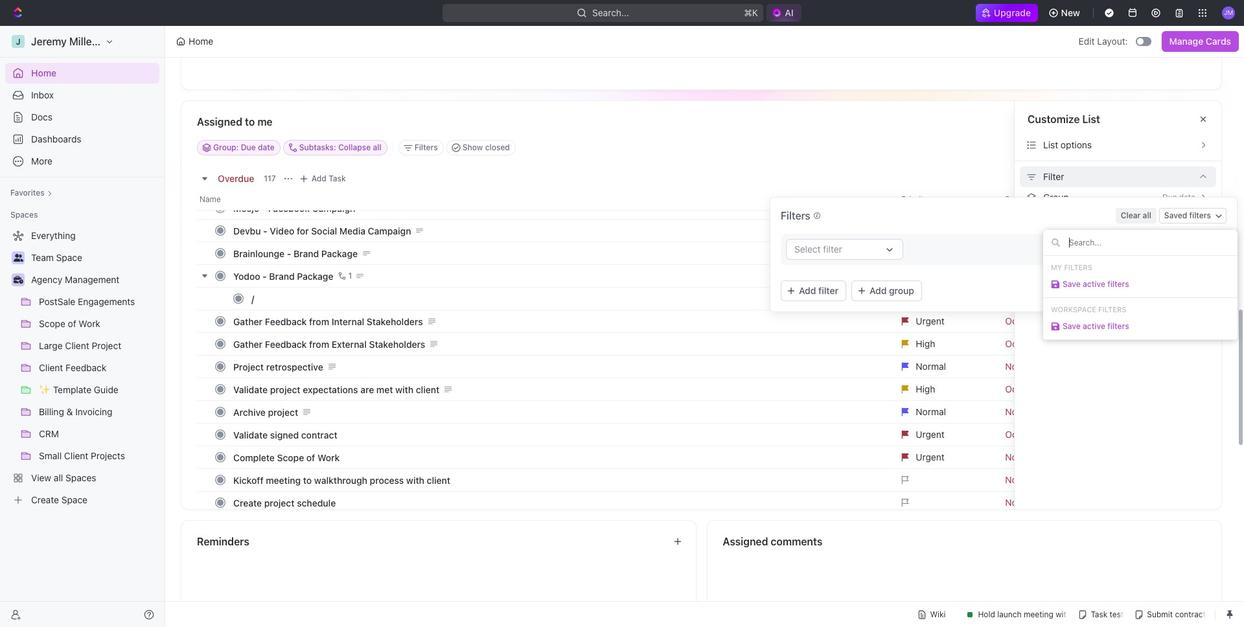Task type: describe. For each thing, give the bounding box(es) containing it.
home link
[[5, 63, 159, 84]]

feedfire - advertising assets
[[233, 180, 358, 191]]

all
[[1143, 211, 1152, 220]]

stakeholders for gather feedback from external stakeholders
[[369, 339, 426, 350]]

customize list
[[1028, 113, 1101, 125]]

gather for gather feedback from internal stakeholders
[[233, 316, 263, 327]]

1 save active filters from the top
[[1063, 279, 1130, 289]]

add task button
[[296, 171, 351, 187]]

signed
[[270, 430, 299, 441]]

clear all
[[1122, 211, 1152, 220]]

project for create
[[264, 498, 295, 509]]

yodoo
[[233, 271, 260, 282]]

filter
[[1044, 171, 1065, 182]]

kickoff meeting to walkthrough process with client
[[233, 475, 451, 486]]

dashboards
[[31, 134, 81, 145]]

devbu - video for social media campaign link
[[230, 221, 892, 240]]

add filter button
[[781, 281, 847, 301]]

1 horizontal spatial campaign
[[368, 225, 411, 236]]

- for brainlounge
[[287, 248, 291, 259]]

assigned comments
[[723, 536, 823, 548]]

saved
[[1165, 211, 1188, 220]]

add for add group
[[870, 285, 887, 296]]

- for yodoo
[[263, 271, 267, 282]]

⌘k
[[745, 7, 759, 18]]

1 button
[[336, 270, 354, 283]]

internal
[[332, 316, 364, 327]]

meeting
[[266, 475, 301, 486]]

select
[[795, 244, 821, 255]]

management
[[65, 274, 120, 285]]

saved filters
[[1165, 211, 1212, 220]]

list options button
[[1023, 135, 1214, 156]]

due date
[[1163, 193, 1196, 202]]

feedback for external
[[265, 339, 307, 350]]

upgrade link
[[977, 4, 1038, 22]]

assigned to me
[[197, 116, 273, 128]]

complete scope of work
[[233, 452, 340, 463]]

2 active from the top
[[1083, 322, 1106, 331]]

process
[[370, 475, 404, 486]]

validate project expectations are met with client link
[[230, 380, 892, 399]]

video
[[270, 225, 295, 236]]

layout:
[[1098, 36, 1129, 47]]

brand for yodoo
[[269, 271, 295, 282]]

filters inside "button"
[[1190, 211, 1212, 220]]

favorites button
[[5, 185, 58, 201]]

workspace
[[1052, 305, 1097, 314]]

logo
[[295, 157, 317, 168]]

to inside kickoff meeting to walkthrough process with client link
[[303, 475, 312, 486]]

upgrade
[[995, 7, 1032, 18]]

kickoff meeting to walkthrough process with client link
[[230, 471, 892, 490]]

/
[[252, 293, 254, 304]]

inbox
[[31, 89, 54, 100]]

business time image
[[13, 276, 23, 284]]

inbox link
[[5, 85, 159, 106]]

add group
[[870, 285, 915, 296]]

brand for brainlounge
[[294, 248, 319, 259]]

meejo - facebook campaign link
[[230, 199, 892, 218]]

list options
[[1044, 139, 1092, 150]]

with for met
[[396, 384, 414, 395]]

customize for customize
[[1162, 142, 1208, 153]]

validate signed contract link
[[230, 426, 892, 444]]

group
[[890, 285, 915, 296]]

sidebar navigation
[[0, 26, 165, 628]]

create project schedule
[[233, 498, 336, 509]]

manage cards
[[1170, 36, 1232, 47]]

edit layout:
[[1079, 36, 1129, 47]]

filters for my filters
[[1065, 263, 1093, 272]]

from for internal
[[309, 316, 329, 327]]

add group button
[[852, 281, 923, 301]]

filter button
[[1015, 167, 1222, 187]]

saved filters button
[[1160, 208, 1227, 224]]

home inside sidebar navigation
[[31, 67, 56, 78]]

0 horizontal spatial campaign
[[312, 203, 356, 214]]

add task
[[312, 174, 346, 183]]

2 save active filters from the top
[[1063, 322, 1130, 331]]

filter button
[[1023, 167, 1214, 187]]

of
[[307, 452, 315, 463]]

gather feedback from internal stakeholders
[[233, 316, 423, 327]]

filters for workspace filters
[[1099, 305, 1127, 314]]

spaces
[[10, 210, 38, 220]]

assigned for assigned comments
[[723, 536, 769, 548]]

brainlounge
[[233, 248, 285, 259]]

gather feedback from external stakeholders link
[[230, 335, 892, 354]]

due
[[1163, 193, 1178, 202]]

gather feedback from internal stakeholders link
[[230, 312, 892, 331]]

2 save from the top
[[1063, 322, 1081, 331]]

customize button
[[1158, 139, 1212, 157]]

project retrospective link
[[230, 358, 892, 376]]

reminders
[[197, 536, 250, 548]]

docs link
[[5, 107, 159, 128]]

for
[[297, 225, 309, 236]]

from for external
[[309, 339, 329, 350]]

list inside button
[[1044, 139, 1059, 150]]

- for meejo
[[262, 203, 266, 214]]

1 save from the top
[[1063, 279, 1081, 289]]

brainlounge - brand package link
[[230, 244, 892, 263]]

validate for validate signed contract
[[233, 430, 268, 441]]

complete
[[233, 452, 275, 463]]

feedfire - advertising assets link
[[230, 176, 892, 195]]



Task type: vqa. For each thing, say whether or not it's contained in the screenshot.
dialog
no



Task type: locate. For each thing, give the bounding box(es) containing it.
docs
[[31, 112, 53, 123]]

assets
[[329, 180, 358, 191]]

customize for customize list
[[1028, 113, 1080, 125]]

0 vertical spatial campaign
[[312, 203, 356, 214]]

validate
[[233, 384, 268, 395], [233, 430, 268, 441]]

validate up "archive"
[[233, 384, 268, 395]]

feedback
[[265, 316, 307, 327], [265, 339, 307, 350]]

add filter
[[799, 285, 839, 296]]

0 vertical spatial stakeholders
[[367, 316, 423, 327]]

validate signed contract
[[233, 430, 338, 441]]

clear all button
[[1116, 208, 1157, 224]]

1 horizontal spatial add
[[799, 285, 817, 296]]

0 horizontal spatial to
[[245, 116, 255, 128]]

assigned left comments
[[723, 536, 769, 548]]

task
[[329, 174, 346, 183]]

retrospective
[[266, 361, 323, 372]]

1 vertical spatial stakeholders
[[369, 339, 426, 350]]

1 vertical spatial active
[[1083, 322, 1106, 331]]

client
[[416, 384, 440, 395], [427, 475, 451, 486]]

meejo
[[233, 203, 259, 214]]

0 vertical spatial client
[[416, 384, 440, 395]]

gather up project
[[233, 339, 263, 350]]

assigned left me
[[197, 116, 243, 128]]

create project schedule link
[[230, 494, 892, 513]]

0 horizontal spatial filters
[[1065, 263, 1093, 272]]

select filter button
[[786, 239, 904, 260]]

with right the met
[[396, 384, 414, 395]]

- right feedfire
[[271, 180, 275, 191]]

filter inside dropdown button
[[824, 244, 843, 255]]

filters
[[1065, 263, 1093, 272], [1099, 305, 1127, 314]]

save active filters
[[1063, 279, 1130, 289], [1063, 322, 1130, 331]]

2 vertical spatial project
[[264, 498, 295, 509]]

-
[[289, 157, 293, 168], [271, 180, 275, 191], [262, 203, 266, 214], [263, 225, 268, 236], [287, 248, 291, 259], [263, 271, 267, 282]]

dashboards link
[[5, 129, 159, 150]]

0 vertical spatial list
[[1083, 113, 1101, 125]]

archive project
[[233, 407, 298, 418]]

with
[[396, 384, 414, 395], [406, 475, 425, 486]]

walkthrough
[[314, 475, 368, 486]]

my
[[1052, 263, 1063, 272]]

options
[[1061, 139, 1092, 150]]

filters
[[781, 210, 814, 222], [1190, 211, 1212, 220], [1108, 279, 1130, 289], [1108, 322, 1130, 331]]

0 vertical spatial with
[[396, 384, 414, 395]]

- inside "link"
[[271, 180, 275, 191]]

browsedrive - logo design link
[[230, 153, 892, 172]]

project up signed
[[268, 407, 298, 418]]

client inside validate project expectations are met with client link
[[416, 384, 440, 395]]

1 vertical spatial package
[[297, 271, 334, 282]]

campaign down assets
[[312, 203, 356, 214]]

gather feedback from external stakeholders
[[233, 339, 426, 350]]

from down 'gather feedback from internal stakeholders'
[[309, 339, 329, 350]]

0 horizontal spatial assigned
[[197, 116, 243, 128]]

new button
[[1044, 3, 1089, 23]]

overdue
[[218, 173, 254, 184]]

filter inside 'button'
[[819, 285, 839, 296]]

group
[[1044, 192, 1070, 203]]

0 vertical spatial filters
[[1065, 263, 1093, 272]]

1 from from the top
[[309, 316, 329, 327]]

package for yodoo - brand package
[[297, 271, 334, 282]]

filters down 'workspace filters'
[[1108, 322, 1130, 331]]

project for archive
[[268, 407, 298, 418]]

customize up 'list options'
[[1028, 113, 1080, 125]]

package left '1' button
[[297, 271, 334, 282]]

2 feedback from the top
[[265, 339, 307, 350]]

my filters
[[1052, 263, 1093, 272]]

date
[[1180, 193, 1196, 202]]

2 from from the top
[[309, 339, 329, 350]]

gather down /
[[233, 316, 263, 327]]

feedback inside gather feedback from internal stakeholders link
[[265, 316, 307, 327]]

project
[[233, 361, 264, 372]]

from up gather feedback from external stakeholders
[[309, 316, 329, 327]]

client right the met
[[416, 384, 440, 395]]

feedback for internal
[[265, 316, 307, 327]]

0 vertical spatial save active filters
[[1063, 279, 1130, 289]]

save active filters down 'workspace filters'
[[1063, 322, 1130, 331]]

to left me
[[245, 116, 255, 128]]

active down 'workspace filters'
[[1083, 322, 1106, 331]]

save down the my filters
[[1063, 279, 1081, 289]]

filter for select filter
[[824, 244, 843, 255]]

1 horizontal spatial home
[[189, 36, 213, 47]]

contract
[[301, 430, 338, 441]]

package
[[322, 248, 358, 259], [297, 271, 334, 282]]

1 vertical spatial with
[[406, 475, 425, 486]]

1 vertical spatial feedback
[[265, 339, 307, 350]]

stakeholders right 'internal'
[[367, 316, 423, 327]]

assigned for assigned to me
[[197, 116, 243, 128]]

stakeholders up the met
[[369, 339, 426, 350]]

with right process
[[406, 475, 425, 486]]

0 vertical spatial feedback
[[265, 316, 307, 327]]

stakeholders for gather feedback from internal stakeholders
[[367, 316, 423, 327]]

0 vertical spatial validate
[[233, 384, 268, 395]]

me
[[258, 116, 273, 128]]

add for add filter
[[799, 285, 817, 296]]

design
[[319, 157, 349, 168]]

validate down "archive"
[[233, 430, 268, 441]]

campaign
[[312, 203, 356, 214], [368, 225, 411, 236]]

1 vertical spatial save active filters
[[1063, 322, 1130, 331]]

save active filters up 'workspace filters'
[[1063, 279, 1130, 289]]

1 horizontal spatial filters
[[1099, 305, 1127, 314]]

external
[[332, 339, 367, 350]]

1 vertical spatial assigned
[[723, 536, 769, 548]]

1 vertical spatial filters
[[1099, 305, 1127, 314]]

kickoff
[[233, 475, 264, 486]]

brand down the brainlounge - brand package
[[269, 271, 295, 282]]

1 horizontal spatial list
[[1083, 113, 1101, 125]]

advertising
[[278, 180, 327, 191]]

- right meejo
[[262, 203, 266, 214]]

- left the video at the top left of page
[[263, 225, 268, 236]]

add left group
[[870, 285, 887, 296]]

0 vertical spatial package
[[322, 248, 358, 259]]

assigned
[[197, 116, 243, 128], [723, 536, 769, 548]]

filter right select
[[824, 244, 843, 255]]

filter for add filter
[[819, 285, 839, 296]]

add inside 'button'
[[799, 285, 817, 296]]

project inside "link"
[[264, 498, 295, 509]]

- left logo
[[289, 157, 293, 168]]

Search... field
[[1068, 237, 1230, 248]]

0 horizontal spatial list
[[1044, 139, 1059, 150]]

stakeholders
[[367, 316, 423, 327], [369, 339, 426, 350]]

to down of
[[303, 475, 312, 486]]

filters right workspace
[[1099, 305, 1127, 314]]

0 vertical spatial save
[[1063, 279, 1081, 289]]

agency management link
[[31, 270, 157, 290]]

0 vertical spatial assigned
[[197, 116, 243, 128]]

package up '1' button
[[322, 248, 358, 259]]

1 active from the top
[[1083, 279, 1106, 289]]

comments
[[771, 536, 823, 548]]

active
[[1083, 279, 1106, 289], [1083, 322, 1106, 331]]

1 vertical spatial to
[[303, 475, 312, 486]]

active up 'workspace filters'
[[1083, 279, 1106, 289]]

- right yodoo
[[263, 271, 267, 282]]

- for browsedrive
[[289, 157, 293, 168]]

schedule
[[297, 498, 336, 509]]

2 gather from the top
[[233, 339, 263, 350]]

project
[[270, 384, 301, 395], [268, 407, 298, 418], [264, 498, 295, 509]]

client right process
[[427, 475, 451, 486]]

save down workspace
[[1063, 322, 1081, 331]]

campaign right media
[[368, 225, 411, 236]]

list left options
[[1044, 139, 1059, 150]]

filters up select
[[781, 210, 814, 222]]

1 vertical spatial gather
[[233, 339, 263, 350]]

0 vertical spatial customize
[[1028, 113, 1080, 125]]

add for add task
[[312, 174, 327, 183]]

client for validate project expectations are met with client
[[416, 384, 440, 395]]

0 vertical spatial filter
[[824, 244, 843, 255]]

filters right 'my'
[[1065, 263, 1093, 272]]

devbu - video for social media campaign
[[233, 225, 411, 236]]

- for feedfire
[[271, 180, 275, 191]]

met
[[377, 384, 393, 395]]

list
[[1083, 113, 1101, 125], [1044, 139, 1059, 150]]

cards
[[1207, 36, 1232, 47]]

1 horizontal spatial customize
[[1162, 142, 1208, 153]]

customize up date
[[1162, 142, 1208, 153]]

0 horizontal spatial add
[[312, 174, 327, 183]]

validate for validate project expectations are met with client
[[233, 384, 268, 395]]

client inside kickoff meeting to walkthrough process with client link
[[427, 475, 451, 486]]

1 feedback from the top
[[265, 316, 307, 327]]

filters down date
[[1190, 211, 1212, 220]]

0 vertical spatial to
[[245, 116, 255, 128]]

meejo - facebook campaign
[[233, 203, 356, 214]]

expectations
[[303, 384, 358, 395]]

1 horizontal spatial to
[[303, 475, 312, 486]]

list up "search tasks..." text box
[[1083, 113, 1101, 125]]

gather for gather feedback from external stakeholders
[[233, 339, 263, 350]]

1 vertical spatial home
[[31, 67, 56, 78]]

search...
[[593, 7, 630, 18]]

agency management
[[31, 274, 120, 285]]

0 vertical spatial from
[[309, 316, 329, 327]]

2 validate from the top
[[233, 430, 268, 441]]

1
[[348, 271, 352, 281]]

1 validate from the top
[[233, 384, 268, 395]]

0 horizontal spatial home
[[31, 67, 56, 78]]

1 gather from the top
[[233, 316, 263, 327]]

new
[[1062, 7, 1081, 18]]

1 vertical spatial save
[[1063, 322, 1081, 331]]

create
[[233, 498, 262, 509]]

client for kickoff meeting to walkthrough process with client
[[427, 475, 451, 486]]

0 vertical spatial active
[[1083, 279, 1106, 289]]

1 vertical spatial client
[[427, 475, 451, 486]]

project for validate
[[270, 384, 301, 395]]

117
[[264, 174, 276, 183]]

brand
[[294, 248, 319, 259], [269, 271, 295, 282]]

favorites
[[10, 188, 45, 198]]

validate project expectations are met with client
[[233, 384, 440, 395]]

browsedrive - logo design
[[233, 157, 349, 168]]

brainlounge - brand package
[[233, 248, 358, 259]]

from inside gather feedback from external stakeholders link
[[309, 339, 329, 350]]

- up yodoo - brand package at the top of page
[[287, 248, 291, 259]]

1 vertical spatial from
[[309, 339, 329, 350]]

add left task
[[312, 174, 327, 183]]

0 horizontal spatial customize
[[1028, 113, 1080, 125]]

Search tasks... text field
[[1026, 138, 1155, 158]]

1 horizontal spatial assigned
[[723, 536, 769, 548]]

feedback inside gather feedback from external stakeholders link
[[265, 339, 307, 350]]

brand down "for"
[[294, 248, 319, 259]]

project down project retrospective at the bottom left
[[270, 384, 301, 395]]

add down select
[[799, 285, 817, 296]]

filter down select filter
[[819, 285, 839, 296]]

1 vertical spatial project
[[268, 407, 298, 418]]

1 vertical spatial customize
[[1162, 142, 1208, 153]]

- for devbu
[[263, 225, 268, 236]]

project down meeting
[[264, 498, 295, 509]]

feedback up project retrospective at the bottom left
[[265, 339, 307, 350]]

complete scope of work link
[[230, 448, 892, 467]]

filters up 'workspace filters'
[[1108, 279, 1130, 289]]

/ link
[[248, 289, 892, 308]]

1 vertical spatial campaign
[[368, 225, 411, 236]]

0 vertical spatial project
[[270, 384, 301, 395]]

1 vertical spatial brand
[[269, 271, 295, 282]]

scope
[[277, 452, 304, 463]]

manage
[[1170, 36, 1204, 47]]

from
[[309, 316, 329, 327], [309, 339, 329, 350]]

0 vertical spatial home
[[189, 36, 213, 47]]

0 vertical spatial brand
[[294, 248, 319, 259]]

1 vertical spatial list
[[1044, 139, 1059, 150]]

project retrospective
[[233, 361, 323, 372]]

devbu
[[233, 225, 261, 236]]

from inside gather feedback from internal stakeholders link
[[309, 316, 329, 327]]

yodoo - brand package
[[233, 271, 334, 282]]

0 vertical spatial gather
[[233, 316, 263, 327]]

2 horizontal spatial add
[[870, 285, 887, 296]]

with for process
[[406, 475, 425, 486]]

customize inside button
[[1162, 142, 1208, 153]]

save
[[1063, 279, 1081, 289], [1063, 322, 1081, 331]]

archive project link
[[230, 403, 892, 422]]

feedback down yodoo - brand package at the top of page
[[265, 316, 307, 327]]

1 vertical spatial validate
[[233, 430, 268, 441]]

1 vertical spatial filter
[[819, 285, 839, 296]]

package for brainlounge - brand package
[[322, 248, 358, 259]]



